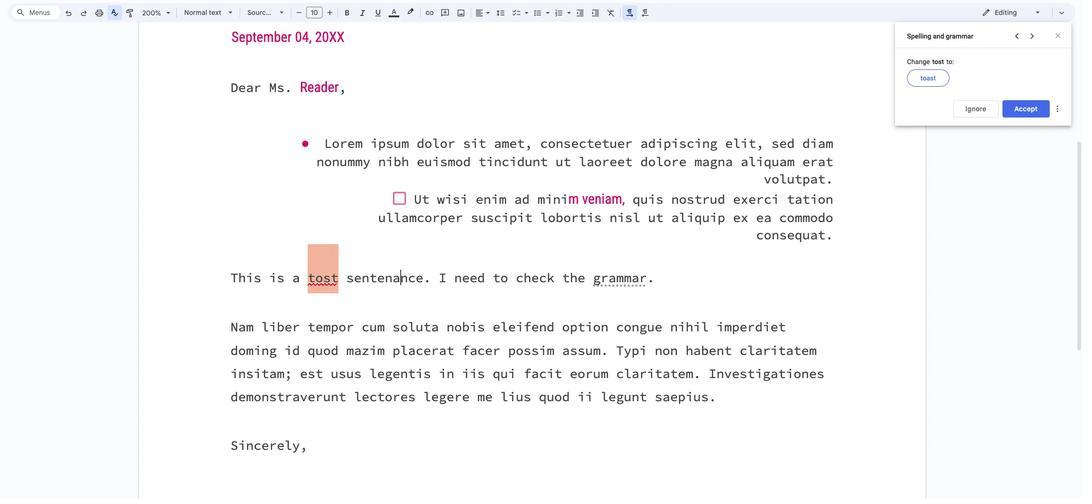 Task type: describe. For each thing, give the bounding box(es) containing it.
spelling and grammar
[[907, 32, 973, 40]]

insert image image
[[455, 6, 467, 19]]

normal text
[[184, 8, 221, 17]]

editing button
[[975, 5, 1048, 20]]

styles list. normal text selected. option
[[184, 6, 223, 19]]

Zoom field
[[138, 6, 175, 20]]

ignore
[[965, 105, 986, 113]]

bulleted list menu image
[[543, 6, 550, 10]]

toast
[[921, 74, 936, 82]]

tost
[[932, 58, 944, 66]]

grammar
[[946, 32, 973, 40]]

spelling and grammar check dialog
[[895, 22, 1071, 126]]

text color image
[[389, 6, 399, 17]]

accept
[[1014, 105, 1038, 113]]

Menus field
[[12, 6, 60, 19]]

Font size text field
[[307, 7, 322, 18]]

spelling
[[907, 32, 931, 40]]

Zoom text field
[[140, 6, 163, 20]]

line & paragraph spacing image
[[495, 6, 506, 19]]

change tost to:
[[907, 58, 954, 66]]



Task type: locate. For each thing, give the bounding box(es) containing it.
mode and view toolbar
[[975, 3, 1070, 22]]

normal
[[184, 8, 207, 17]]

accept button
[[1002, 100, 1050, 118]]

to:
[[946, 58, 954, 66]]

editing
[[995, 8, 1017, 17]]

checklist menu image
[[522, 6, 528, 10]]

numbered list menu image
[[565, 6, 571, 10]]

application containing normal text
[[0, 0, 1083, 500]]

font list. source code pro selected. option
[[247, 6, 274, 19]]

main toolbar
[[60, 0, 653, 245]]

text
[[209, 8, 221, 17]]

toast button
[[907, 69, 949, 87]]

change
[[907, 58, 930, 66]]

ignore button
[[953, 100, 998, 118]]

highlight color image
[[405, 6, 416, 17]]

Font size field
[[306, 7, 326, 19]]

and
[[933, 32, 944, 40]]

application
[[0, 0, 1083, 500]]

more options image
[[1052, 105, 1063, 112]]



Task type: vqa. For each thing, say whether or not it's contained in the screenshot.
Yes 'IMAGE'
no



